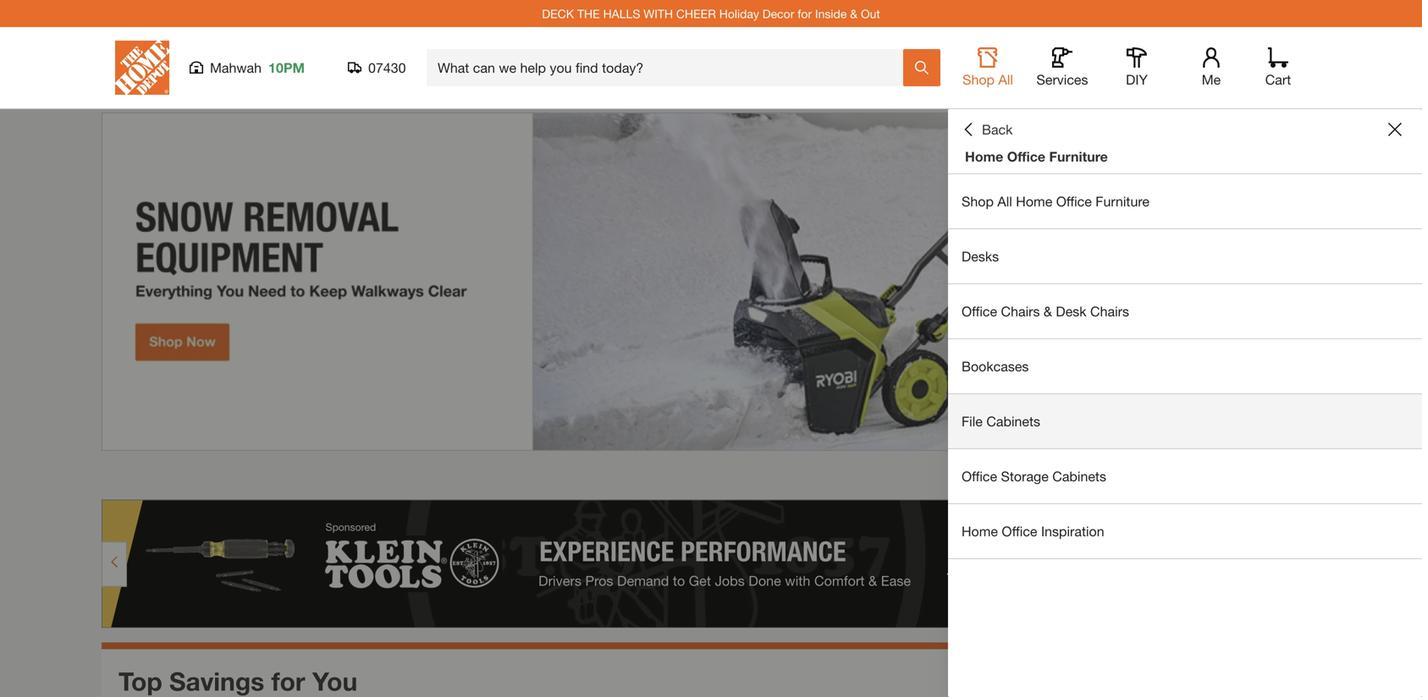 Task type: describe. For each thing, give the bounding box(es) containing it.
cart link
[[1260, 47, 1297, 88]]

the home depot logo image
[[115, 41, 169, 95]]

desk
[[1056, 304, 1087, 320]]

menu containing shop all home office furniture
[[948, 174, 1422, 560]]

2 chairs from the left
[[1090, 304, 1129, 320]]

inspiration
[[1041, 524, 1105, 540]]

cheer
[[676, 7, 716, 21]]

all for shop all
[[999, 72, 1013, 88]]

you
[[312, 667, 358, 697]]

diy button
[[1110, 47, 1164, 88]]

home for inspiration
[[962, 524, 998, 540]]

savings
[[169, 667, 264, 697]]

shop for shop all
[[963, 72, 995, 88]]

0 horizontal spatial cabinets
[[987, 414, 1041, 430]]

07430
[[368, 60, 406, 76]]

cart
[[1265, 72, 1291, 88]]

1 vertical spatial &
[[1044, 304, 1052, 320]]

office down home office furniture
[[1056, 193, 1092, 210]]

office down back
[[1007, 149, 1046, 165]]

1 horizontal spatial cabinets
[[1053, 469, 1107, 485]]

office left storage
[[962, 469, 997, 485]]

1 vertical spatial home
[[1016, 193, 1053, 210]]

top savings for you
[[119, 667, 358, 697]]

me button
[[1184, 47, 1239, 88]]

What can we help you find today? search field
[[438, 50, 903, 86]]

shop all home office furniture
[[962, 193, 1150, 210]]

0 vertical spatial for
[[798, 7, 812, 21]]

back
[[982, 121, 1013, 138]]

shop for shop all home office furniture
[[962, 193, 994, 210]]

out
[[861, 7, 880, 21]]

07430 button
[[348, 59, 406, 76]]

with
[[644, 7, 673, 21]]

home office inspiration link
[[948, 505, 1422, 559]]

all for shop all home office furniture
[[998, 193, 1012, 210]]



Task type: locate. For each thing, give the bounding box(es) containing it.
cabinets right storage
[[1053, 469, 1107, 485]]

desks
[[962, 248, 999, 265]]

office
[[1007, 149, 1046, 165], [1056, 193, 1092, 210], [962, 304, 997, 320], [962, 469, 997, 485], [1002, 524, 1038, 540]]

shop all home office furniture link
[[948, 174, 1422, 229]]

image for snow removal equipment everything you need to keep walkways clear image
[[102, 113, 1321, 451]]

2 vertical spatial home
[[962, 524, 998, 540]]

mahwah
[[210, 60, 262, 76]]

desks link
[[948, 229, 1422, 284]]

for left inside
[[798, 7, 812, 21]]

mahwah 10pm
[[210, 60, 305, 76]]

bookcases
[[962, 359, 1029, 375]]

deck the halls with cheer holiday decor for inside & out
[[542, 7, 880, 21]]

& left the out
[[850, 7, 858, 21]]

0 vertical spatial furniture
[[1049, 149, 1108, 165]]

0 vertical spatial all
[[999, 72, 1013, 88]]

all down home office furniture
[[998, 193, 1012, 210]]

home down home office furniture
[[1016, 193, 1053, 210]]

0 horizontal spatial chairs
[[1001, 304, 1040, 320]]

the
[[577, 7, 600, 21]]

office storage cabinets
[[962, 469, 1107, 485]]

office chairs & desk chairs link
[[948, 284, 1422, 339]]

0 vertical spatial shop
[[963, 72, 995, 88]]

office storage cabinets link
[[948, 450, 1422, 504]]

0 vertical spatial home
[[965, 149, 1004, 165]]

1 vertical spatial cabinets
[[1053, 469, 1107, 485]]

cabinets right file
[[987, 414, 1041, 430]]

office down desks
[[962, 304, 997, 320]]

deck the halls with cheer holiday decor for inside & out link
[[542, 7, 880, 21]]

menu
[[948, 174, 1422, 560]]

shop all
[[963, 72, 1013, 88]]

home down the office storage cabinets
[[962, 524, 998, 540]]

for left you
[[271, 667, 305, 697]]

all inside button
[[999, 72, 1013, 88]]

bookcases link
[[948, 339, 1422, 394]]

home for furniture
[[965, 149, 1004, 165]]

office chairs & desk chairs
[[962, 304, 1129, 320]]

chairs
[[1001, 304, 1040, 320], [1090, 304, 1129, 320]]

1 chairs from the left
[[1001, 304, 1040, 320]]

home office furniture
[[965, 149, 1108, 165]]

me
[[1202, 72, 1221, 88]]

0 horizontal spatial for
[[271, 667, 305, 697]]

&
[[850, 7, 858, 21], [1044, 304, 1052, 320]]

0 vertical spatial cabinets
[[987, 414, 1041, 430]]

1 vertical spatial for
[[271, 667, 305, 697]]

halls
[[603, 7, 640, 21]]

& left desk
[[1044, 304, 1052, 320]]

10pm
[[268, 60, 305, 76]]

all
[[999, 72, 1013, 88], [998, 193, 1012, 210]]

diy
[[1126, 72, 1148, 88]]

1 vertical spatial shop
[[962, 193, 994, 210]]

shop
[[963, 72, 995, 88], [962, 193, 994, 210]]

furniture up shop all home office furniture
[[1049, 149, 1108, 165]]

furniture up desks link
[[1096, 193, 1150, 210]]

1 horizontal spatial &
[[1044, 304, 1052, 320]]

file cabinets link
[[948, 395, 1422, 449]]

1 vertical spatial all
[[998, 193, 1012, 210]]

shop inside button
[[963, 72, 995, 88]]

storage
[[1001, 469, 1049, 485]]

1 horizontal spatial for
[[798, 7, 812, 21]]

services button
[[1035, 47, 1090, 88]]

furniture
[[1049, 149, 1108, 165], [1096, 193, 1150, 210]]

for
[[798, 7, 812, 21], [271, 667, 305, 697]]

feedback link image
[[1399, 286, 1422, 378]]

chairs right desk
[[1090, 304, 1129, 320]]

all up back
[[999, 72, 1013, 88]]

shop inside menu
[[962, 193, 994, 210]]

office left inspiration
[[1002, 524, 1038, 540]]

0 vertical spatial &
[[850, 7, 858, 21]]

shop up desks
[[962, 193, 994, 210]]

home
[[965, 149, 1004, 165], [1016, 193, 1053, 210], [962, 524, 998, 540]]

cabinets
[[987, 414, 1041, 430], [1053, 469, 1107, 485]]

home office inspiration
[[962, 524, 1105, 540]]

inside
[[815, 7, 847, 21]]

shop all button
[[961, 47, 1015, 88]]

holiday
[[719, 7, 759, 21]]

shop up the back button on the right top of the page
[[963, 72, 995, 88]]

deck
[[542, 7, 574, 21]]

home down the back button on the right top of the page
[[965, 149, 1004, 165]]

0 horizontal spatial &
[[850, 7, 858, 21]]

decor
[[763, 7, 794, 21]]

drawer close image
[[1388, 123, 1402, 136]]

1 vertical spatial furniture
[[1096, 193, 1150, 210]]

top
[[119, 667, 162, 697]]

services
[[1037, 72, 1088, 88]]

file cabinets
[[962, 414, 1041, 430]]

chairs left desk
[[1001, 304, 1040, 320]]

1 horizontal spatial chairs
[[1090, 304, 1129, 320]]

file
[[962, 414, 983, 430]]

back button
[[962, 121, 1013, 138]]



Task type: vqa. For each thing, say whether or not it's contained in the screenshot.
DECK
yes



